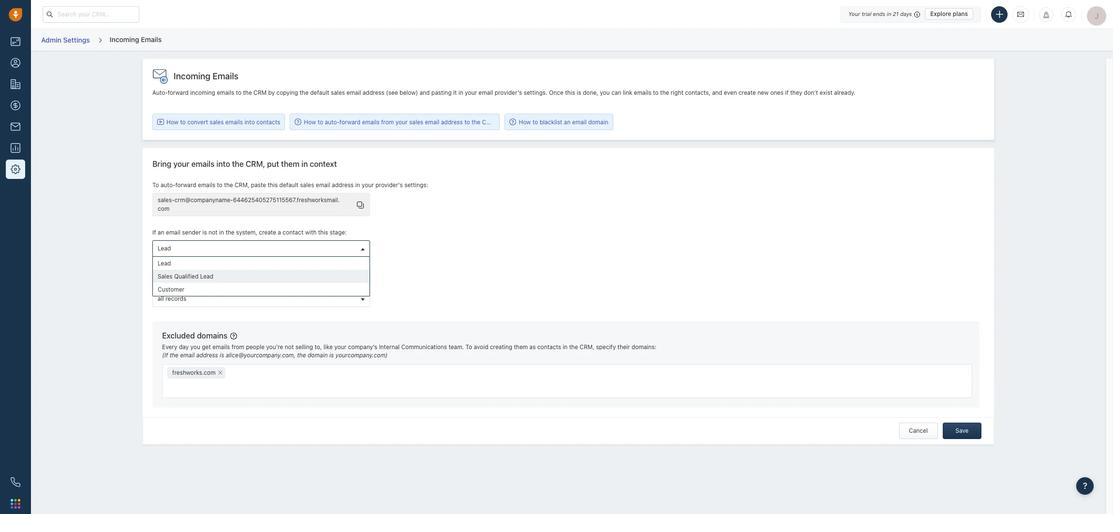 Task type: locate. For each thing, give the bounding box(es) containing it.
is
[[577, 89, 582, 96], [203, 229, 207, 236], [194, 279, 199, 287], [220, 352, 224, 359], [330, 352, 334, 359]]

crm, right the 'already'
[[229, 279, 243, 287]]

how to blacklist an email domain
[[519, 118, 609, 126]]

1 vertical spatial them
[[514, 344, 528, 351]]

how for how to blacklist an email domain
[[519, 118, 531, 126]]

1 vertical spatial create
[[259, 229, 276, 236]]

freshworks.com
[[172, 369, 216, 377]]

email right blacklist on the top of the page
[[573, 118, 587, 126]]

address down it
[[441, 118, 463, 126]]

0 vertical spatial link
[[623, 89, 633, 96]]

2 horizontal spatial this
[[565, 89, 575, 96]]

how for how to auto-forward emails from your sales email address to the crm
[[304, 118, 316, 126]]

0 horizontal spatial contacts
[[257, 118, 280, 126]]

copying
[[277, 89, 298, 96]]

create
[[739, 89, 756, 96], [259, 229, 276, 236]]

1 horizontal spatial and
[[713, 89, 723, 96]]

to auto-forward emails to the crm, paste this default sales email address in your provider's settings:
[[153, 181, 428, 189]]

emails
[[217, 89, 234, 96], [634, 89, 652, 96], [225, 118, 243, 126], [362, 118, 380, 126], [191, 160, 215, 169], [198, 181, 216, 189], [213, 344, 230, 351]]

not inside the every day you get emails from people you're not selling to, like your company's internal communications team. to avoid creating them as contacts in the crm, specify their domains: (if the email address is alice@yourcompany.com, the domain is yourcompany.com)
[[285, 344, 294, 351]]

1 vertical spatial lead
[[158, 260, 171, 267]]

0 horizontal spatial from
[[232, 344, 244, 351]]

you
[[600, 89, 610, 96], [190, 344, 200, 351]]

your right like at the left bottom of page
[[335, 344, 347, 351]]

how left blacklist on the top of the page
[[519, 118, 531, 126]]

0 vertical spatial lead
[[158, 245, 171, 252]]

in right the 'already'
[[222, 279, 227, 287]]

auto-forward incoming emails to the crm by copying the default sales email address (see below) and pasting it in your email provider's settings. once this is done, you can link emails to the right contacts, and even create new ones if they don't exist already.
[[153, 89, 856, 96]]

1 vertical spatial link
[[245, 279, 254, 287]]

contacts right as
[[538, 344, 561, 351]]

incoming up 'incoming'
[[174, 71, 211, 81]]

this right once in the top of the page
[[565, 89, 575, 96]]

0 horizontal spatial default
[[280, 181, 299, 189]]

to left the convert
[[180, 118, 186, 126]]

settings.
[[524, 89, 548, 96]]

all
[[158, 295, 164, 303]]

0 vertical spatial default
[[310, 89, 329, 96]]

in right as
[[563, 344, 568, 351]]

email down com
[[166, 229, 181, 236]]

1 if from the top
[[153, 229, 156, 236]]

paste
[[251, 181, 266, 189]]

1 horizontal spatial into
[[245, 118, 255, 126]]

excluded domains
[[162, 332, 228, 340]]

0 horizontal spatial how
[[167, 118, 179, 126]]

freshworks switcher image
[[11, 499, 20, 509]]

how up context
[[304, 118, 316, 126]]

sender
[[182, 229, 201, 236], [174, 279, 193, 287]]

email down day
[[180, 352, 195, 359]]

if
[[153, 229, 156, 236], [153, 279, 156, 287]]

in left system,
[[219, 229, 224, 236]]

1 horizontal spatial this
[[318, 229, 328, 236]]

domain inside the every day you get emails from people you're not selling to, like your company's internal communications team. to avoid creating them as contacts in the crm, specify their domains: (if the email address is alice@yourcompany.com, the domain is yourcompany.com)
[[308, 352, 328, 359]]

2 horizontal spatial how
[[519, 118, 531, 126]]

you left get
[[190, 344, 200, 351]]

and
[[420, 89, 430, 96], [713, 89, 723, 96]]

an right blacklist on the top of the page
[[564, 118, 571, 126]]

to up all records 'button'
[[272, 279, 278, 287]]

how left the convert
[[167, 118, 179, 126]]

0 horizontal spatial you
[[190, 344, 200, 351]]

creating
[[490, 344, 513, 351]]

incoming emails
[[110, 35, 162, 43], [174, 71, 239, 81]]

0 horizontal spatial domain
[[308, 352, 328, 359]]

contact
[[283, 229, 304, 236]]

1 horizontal spatial incoming emails
[[174, 71, 239, 81]]

0 vertical spatial contacts
[[257, 118, 280, 126]]

1 horizontal spatial not
[[285, 344, 294, 351]]

0 horizontal spatial an
[[158, 229, 164, 236]]

0 vertical spatial create
[[739, 89, 756, 96]]

them
[[281, 160, 300, 169], [514, 344, 528, 351]]

contacts inside the every day you get emails from people you're not selling to, like your company's internal communications team. to avoid creating them as contacts in the crm, specify their domains: (if the email address is alice@yourcompany.com, the domain is yourcompany.com)
[[538, 344, 561, 351]]

how to auto-forward emails from your sales email address to the crm link
[[295, 118, 495, 126]]

1 horizontal spatial domain
[[589, 118, 609, 126]]

× button
[[216, 367, 225, 378]]

link
[[623, 89, 633, 96], [245, 279, 254, 287]]

1 horizontal spatial them
[[514, 344, 528, 351]]

email left the (see
[[347, 89, 361, 96]]

your right bring
[[174, 160, 190, 169]]

auto- up sales-
[[161, 181, 175, 189]]

1 vertical spatial this
[[268, 181, 278, 189]]

in inside the every day you get emails from people you're not selling to, like your company's internal communications team. to avoid creating them as contacts in the crm, specify their domains: (if the email address is alice@yourcompany.com, the domain is yourcompany.com)
[[563, 344, 568, 351]]

crm, left 'specify'
[[580, 344, 595, 351]]

0 horizontal spatial crm
[[254, 89, 267, 96]]

1 horizontal spatial create
[[739, 89, 756, 96]]

1 horizontal spatial contacts
[[538, 344, 561, 351]]

cancel
[[910, 427, 928, 435]]

0 vertical spatial not
[[209, 229, 218, 236]]

2 vertical spatial forward
[[175, 181, 196, 189]]

to up sales-
[[153, 181, 159, 189]]

1 vertical spatial into
[[217, 160, 230, 169]]

click to learn how to exclude email domains image
[[231, 333, 237, 340]]

2 how from the left
[[304, 118, 316, 126]]

and right below)
[[420, 89, 430, 96]]

0 horizontal spatial emails
[[141, 35, 162, 43]]

1 horizontal spatial auto-
[[325, 118, 340, 126]]

domains:
[[632, 344, 657, 351]]

to inside the every day you get emails from people you're not selling to, like your company's internal communications team. to avoid creating them as contacts in the crm, specify their domains: (if the email address is alice@yourcompany.com, the domain is yourcompany.com)
[[466, 344, 472, 351]]

sender down crm@companyname-
[[182, 229, 201, 236]]

the down the bring your emails into the crm, put them in context
[[224, 181, 233, 189]]

into up crm@companyname-
[[217, 160, 230, 169]]

1 vertical spatial from
[[232, 344, 244, 351]]

1 horizontal spatial default
[[310, 89, 329, 96]]

below)
[[400, 89, 418, 96]]

save
[[956, 427, 969, 435]]

not right you're
[[285, 344, 294, 351]]

incoming down the search your crm... text field
[[110, 35, 139, 43]]

domain
[[589, 118, 609, 126], [308, 352, 328, 359]]

address
[[363, 89, 385, 96], [441, 118, 463, 126], [332, 181, 354, 189], [196, 352, 218, 359]]

sales-
[[158, 196, 175, 204]]

you left can
[[600, 89, 610, 96]]

to
[[153, 181, 159, 189], [466, 344, 472, 351]]

forward
[[168, 89, 189, 96], [340, 118, 361, 126], [175, 181, 196, 189]]

0 vertical spatial from
[[381, 118, 394, 126]]

1 vertical spatial domain
[[308, 352, 328, 359]]

sales qualified lead option
[[153, 270, 370, 283]]

email inside how to auto-forward emails from your sales email address to the crm link
[[425, 118, 440, 126]]

them right put
[[281, 160, 300, 169]]

email down context
[[316, 181, 330, 189]]

crm left by
[[254, 89, 267, 96]]

your down below)
[[396, 118, 408, 126]]

emails inside the every day you get emails from people you're not selling to, like your company's internal communications team. to avoid creating them as contacts in the crm, specify their domains: (if the email address is alice@yourcompany.com, the domain is yourcompany.com)
[[213, 344, 230, 351]]

an down com
[[158, 229, 164, 236]]

default right copying
[[310, 89, 329, 96]]

0 vertical spatial if
[[153, 229, 156, 236]]

0 horizontal spatial and
[[420, 89, 430, 96]]

this right paste
[[268, 181, 278, 189]]

to down "auto-forward incoming emails to the crm by copying the default sales email address (see below) and pasting it in your email provider's settings. once this is done, you can link emails to the right contacts, and even create new ones if they don't exist already."
[[465, 118, 470, 126]]

create left a
[[259, 229, 276, 236]]

how
[[167, 118, 179, 126], [304, 118, 316, 126], [519, 118, 531, 126]]

1 and from the left
[[420, 89, 430, 96]]

ends
[[874, 11, 886, 17]]

1 horizontal spatial incoming
[[174, 71, 211, 81]]

save button
[[943, 423, 982, 440]]

crm, inside the every day you get emails from people you're not selling to, like your company's internal communications team. to avoid creating them as contacts in the crm, specify their domains: (if the email address is alice@yourcompany.com, the domain is yourcompany.com)
[[580, 344, 595, 351]]

lead inside dropdown button
[[158, 245, 171, 252]]

0 vertical spatial forward
[[168, 89, 189, 96]]

1 horizontal spatial emails
[[213, 71, 239, 81]]

Search your CRM... text field
[[43, 6, 139, 23]]

1 horizontal spatial how
[[304, 118, 316, 126]]

team.
[[449, 344, 464, 351]]

to up crm@companyname-
[[217, 181, 223, 189]]

1 vertical spatial incoming
[[174, 71, 211, 81]]

records
[[166, 295, 186, 303]]

a
[[278, 229, 281, 236]]

settings:
[[405, 181, 428, 189]]

0 horizontal spatial them
[[281, 160, 300, 169]]

into up the bring your emails into the crm, put them in context
[[245, 118, 255, 126]]

not
[[209, 229, 218, 236], [285, 344, 294, 351]]

0 vertical spatial incoming
[[110, 35, 139, 43]]

the
[[243, 89, 252, 96], [300, 89, 309, 96], [661, 89, 669, 96], [472, 118, 481, 126], [232, 160, 244, 169], [224, 181, 233, 189], [226, 229, 235, 236], [570, 344, 578, 351], [170, 352, 179, 359], [297, 352, 306, 359]]

done,
[[583, 89, 599, 96]]

day
[[179, 344, 189, 351]]

contacts inside how to convert sales emails into contacts link
[[257, 118, 280, 126]]

from inside the every day you get emails from people you're not selling to, like your company's internal communications team. to avoid creating them as contacts in the crm, specify their domains: (if the email address is alice@yourcompany.com, the domain is yourcompany.com)
[[232, 344, 244, 351]]

is down like at the left bottom of page
[[330, 352, 334, 359]]

provider's
[[495, 89, 522, 96]]

0 horizontal spatial incoming
[[110, 35, 139, 43]]

0 vertical spatial this
[[565, 89, 575, 96]]

0 vertical spatial into
[[245, 118, 255, 126]]

domain down done,
[[589, 118, 609, 126]]

from down click to learn how to exclude email domains icon
[[232, 344, 244, 351]]

email down 'pasting' at the top
[[425, 118, 440, 126]]

list box containing lead
[[153, 257, 370, 296]]

admin
[[41, 36, 61, 44]]

1 vertical spatial crm
[[482, 118, 495, 126]]

in left context
[[302, 160, 308, 169]]

0 vertical spatial an
[[564, 118, 571, 126]]

explore plans
[[931, 10, 969, 17]]

1 vertical spatial default
[[280, 181, 299, 189]]

0 vertical spatial to
[[153, 181, 159, 189]]

1 horizontal spatial you
[[600, 89, 610, 96]]

1 vertical spatial auto-
[[161, 181, 175, 189]]

lead
[[158, 245, 171, 252], [158, 260, 171, 267], [200, 273, 213, 280]]

0 vertical spatial incoming emails
[[110, 35, 162, 43]]

list box
[[153, 257, 370, 296]]

crm@companyname-
[[175, 196, 233, 204]]

the left by
[[243, 89, 252, 96]]

to left avoid
[[466, 344, 472, 351]]

them inside the every day you get emails from people you're not selling to, like your company's internal communications team. to avoid creating them as contacts in the crm, specify their domains: (if the email address is alice@yourcompany.com, the domain is yourcompany.com)
[[514, 344, 528, 351]]

not left system,
[[209, 229, 218, 236]]

customer
[[158, 286, 184, 293]]

1 vertical spatial if
[[153, 279, 156, 287]]

how to convert sales emails into contacts link
[[157, 118, 280, 126]]

2 if from the top
[[153, 279, 156, 287]]

contacts down by
[[257, 118, 280, 126]]

the left 'specify'
[[570, 344, 578, 351]]

the right (if
[[170, 352, 179, 359]]

1 horizontal spatial to
[[466, 344, 472, 351]]

auto- up context
[[325, 118, 340, 126]]

to
[[236, 89, 242, 96], [653, 89, 659, 96], [180, 118, 186, 126], [318, 118, 323, 126], [465, 118, 470, 126], [533, 118, 538, 126], [217, 181, 223, 189], [272, 279, 278, 287]]

default up 644625405275115567.freshworksmail.
[[280, 181, 299, 189]]

this right with at the top of the page
[[318, 229, 328, 236]]

the left right
[[661, 89, 669, 96]]

0 horizontal spatial incoming emails
[[110, 35, 162, 43]]

1 how from the left
[[167, 118, 179, 126]]

crm
[[254, 89, 267, 96], [482, 118, 495, 126]]

crm, left paste
[[235, 181, 250, 189]]

from down the (see
[[381, 118, 394, 126]]

email
[[347, 89, 361, 96], [479, 89, 493, 96], [425, 118, 440, 126], [573, 118, 587, 126], [316, 181, 330, 189], [166, 229, 181, 236], [158, 279, 172, 287], [256, 279, 271, 287], [180, 352, 195, 359]]

contacts,
[[685, 89, 711, 96]]

1 vertical spatial not
[[285, 344, 294, 351]]

and left even
[[713, 89, 723, 96]]

auto-
[[325, 118, 340, 126], [161, 181, 175, 189]]

link up all records 'button'
[[245, 279, 254, 287]]

address down get
[[196, 352, 218, 359]]

1 vertical spatial contacts
[[538, 344, 561, 351]]

an
[[564, 118, 571, 126], [158, 229, 164, 236]]

21
[[893, 11, 899, 17]]

1 vertical spatial an
[[158, 229, 164, 236]]

None search field
[[225, 367, 237, 379]]

1 horizontal spatial from
[[381, 118, 394, 126]]

specify
[[596, 344, 616, 351]]

from
[[381, 118, 394, 126], [232, 344, 244, 351]]

sender up records in the bottom of the page
[[174, 279, 193, 287]]

1 vertical spatial you
[[190, 344, 200, 351]]

emails
[[141, 35, 162, 43], [213, 71, 239, 81]]

your
[[849, 11, 861, 17]]

domain down to,
[[308, 352, 328, 359]]

crm down "auto-forward incoming emails to the crm by copying the default sales email address (see below) and pasting it in your email provider's settings. once this is done, you can link emails to the right contacts, and even create new ones if they don't exist already."
[[482, 118, 495, 126]]

0 horizontal spatial auto-
[[161, 181, 175, 189]]

is down crm@companyname-
[[203, 229, 207, 236]]

customer option
[[153, 283, 370, 296]]

1 vertical spatial to
[[466, 344, 472, 351]]

them left as
[[514, 344, 528, 351]]

phone element
[[6, 473, 25, 492]]

3 how from the left
[[519, 118, 531, 126]]

0 vertical spatial you
[[600, 89, 610, 96]]

0 horizontal spatial link
[[245, 279, 254, 287]]

create left new
[[739, 89, 756, 96]]

link right can
[[623, 89, 633, 96]]

0 vertical spatial crm
[[254, 89, 267, 96]]



Task type: vqa. For each thing, say whether or not it's contained in the screenshot.
How To Blacklist An Email Domain link
yes



Task type: describe. For each thing, give the bounding box(es) containing it.
1 horizontal spatial an
[[564, 118, 571, 126]]

phone image
[[11, 478, 20, 487]]

if email sender is already in crm, link email to
[[153, 279, 278, 287]]

email up the all
[[158, 279, 172, 287]]

as
[[530, 344, 536, 351]]

explore plans link
[[926, 8, 974, 20]]

crm, left put
[[246, 160, 265, 169]]

1 horizontal spatial link
[[623, 89, 633, 96]]

stage:
[[330, 229, 347, 236]]

days
[[901, 11, 913, 17]]

the right copying
[[300, 89, 309, 96]]

the down selling
[[297, 352, 306, 359]]

1 vertical spatial incoming emails
[[174, 71, 239, 81]]

even
[[724, 89, 737, 96]]

admin settings
[[41, 36, 90, 44]]

blacklist
[[540, 118, 563, 126]]

with
[[305, 229, 317, 236]]

convert
[[187, 118, 208, 126]]

email up all records 'button'
[[256, 279, 271, 287]]

exist
[[820, 89, 833, 96]]

communications
[[401, 344, 447, 351]]

like
[[324, 344, 333, 351]]

already.
[[835, 89, 856, 96]]

address left the (see
[[363, 89, 385, 96]]

sales qualified lead
[[158, 273, 213, 280]]

(see
[[386, 89, 398, 96]]

in left 21
[[887, 11, 892, 17]]

email left provider's
[[479, 89, 493, 96]]

2 and from the left
[[713, 89, 723, 96]]

address inside the every day you get emails from people you're not selling to, like your company's internal communications team. to avoid creating them as contacts in the crm, specify their domains: (if the email address is alice@yourcompany.com, the domain is yourcompany.com)
[[196, 352, 218, 359]]

the down "auto-forward incoming emails to the crm by copying the default sales email address (see below) and pasting it in your email provider's settings. once this is done, you can link emails to the right contacts, and even create new ones if they don't exist already."
[[472, 118, 481, 126]]

all records button
[[153, 291, 370, 307]]

to left right
[[653, 89, 659, 96]]

from for people
[[232, 344, 244, 351]]

0 vertical spatial auto-
[[325, 118, 340, 126]]

to left by
[[236, 89, 242, 96]]

1 vertical spatial sender
[[174, 279, 193, 287]]

0 vertical spatial emails
[[141, 35, 162, 43]]

lead option
[[153, 257, 370, 270]]

how to blacklist an email domain link
[[510, 118, 609, 126]]

if
[[786, 89, 789, 96]]

can
[[612, 89, 622, 96]]

0 horizontal spatial into
[[217, 160, 230, 169]]

in left provider's
[[356, 181, 360, 189]]

bring your emails into the crm, put them in context
[[153, 160, 337, 169]]

how for how to convert sales emails into contacts
[[167, 118, 179, 126]]

pasting
[[432, 89, 452, 96]]

sales-crm@companyname-644625405275115567.freshworksmail. com
[[158, 196, 340, 212]]

0 horizontal spatial create
[[259, 229, 276, 236]]

their
[[618, 344, 630, 351]]

your inside the every day you get emails from people you're not selling to, like your company's internal communications team. to avoid creating them as contacts in the crm, specify their domains: (if the email address is alice@yourcompany.com, the domain is yourcompany.com)
[[335, 344, 347, 351]]

0 horizontal spatial to
[[153, 181, 159, 189]]

don't
[[804, 89, 819, 96]]

get
[[202, 344, 211, 351]]

is left the 'already'
[[194, 279, 199, 287]]

(if
[[162, 352, 168, 359]]

you're
[[266, 344, 283, 351]]

the left put
[[232, 160, 244, 169]]

to up context
[[318, 118, 323, 126]]

qualified
[[174, 273, 199, 280]]

1 vertical spatial forward
[[340, 118, 361, 126]]

0 vertical spatial domain
[[589, 118, 609, 126]]

sales
[[158, 273, 173, 280]]

people
[[246, 344, 265, 351]]

explore
[[931, 10, 952, 17]]

from for your
[[381, 118, 394, 126]]

excluded
[[162, 332, 195, 340]]

0 vertical spatial sender
[[182, 229, 201, 236]]

put
[[267, 160, 279, 169]]

plans
[[953, 10, 969, 17]]

you inside the every day you get emails from people you're not selling to, like your company's internal communications team. to avoid creating them as contacts in the crm, specify their domains: (if the email address is alice@yourcompany.com, the domain is yourcompany.com)
[[190, 344, 200, 351]]

by
[[268, 89, 275, 96]]

cancel button
[[900, 423, 938, 440]]

your right it
[[465, 89, 477, 96]]

selling
[[296, 344, 313, 351]]

how to auto-forward emails from your sales email address to the crm
[[304, 118, 495, 126]]

company's
[[348, 344, 378, 351]]

your trial ends in 21 days
[[849, 11, 913, 17]]

bring
[[153, 160, 172, 169]]

every
[[162, 344, 177, 351]]

0 horizontal spatial not
[[209, 229, 218, 236]]

already
[[201, 279, 221, 287]]

all records
[[158, 295, 186, 303]]

it
[[454, 89, 457, 96]]

your left provider's
[[362, 181, 374, 189]]

is up × button
[[220, 352, 224, 359]]

1 horizontal spatial crm
[[482, 118, 495, 126]]

if for if email sender is already in crm, link email to
[[153, 279, 156, 287]]

2 vertical spatial lead
[[200, 273, 213, 280]]

once
[[549, 89, 564, 96]]

0 vertical spatial them
[[281, 160, 300, 169]]

the left system,
[[226, 229, 235, 236]]

to,
[[315, 344, 322, 351]]

internal
[[379, 344, 400, 351]]

admin settings link
[[41, 32, 90, 48]]

email inside how to blacklist an email domain link
[[573, 118, 587, 126]]

settings
[[63, 36, 90, 44]]

is left done,
[[577, 89, 582, 96]]

lead button
[[153, 241, 370, 257]]

context
[[310, 160, 337, 169]]

email inside the every day you get emails from people you're not selling to, like your company's internal communications team. to avoid creating them as contacts in the crm, specify their domains: (if the email address is alice@yourcompany.com, the domain is yourcompany.com)
[[180, 352, 195, 359]]

com
[[158, 205, 170, 212]]

domains
[[197, 332, 228, 340]]

in right it
[[459, 89, 464, 96]]

every day you get emails from people you're not selling to, like your company's internal communications team. to avoid creating them as contacts in the crm, specify their domains: (if the email address is alice@yourcompany.com, the domain is yourcompany.com)
[[162, 344, 657, 359]]

address down context
[[332, 181, 354, 189]]

how to convert sales emails into contacts
[[167, 118, 280, 126]]

right
[[671, 89, 684, 96]]

email image
[[1018, 10, 1025, 18]]

yourcompany.com)
[[336, 352, 388, 359]]

if an email sender is not in the system, create a contact with this stage:
[[153, 229, 347, 236]]

incoming
[[190, 89, 215, 96]]

they
[[791, 89, 803, 96]]

0 horizontal spatial this
[[268, 181, 278, 189]]

avoid
[[474, 344, 489, 351]]

provider's
[[376, 181, 403, 189]]

alice@yourcompany.com,
[[226, 352, 296, 359]]

if for if an email sender is not in the system, create a contact with this stage:
[[153, 229, 156, 236]]

644625405275115567.freshworksmail.
[[233, 196, 340, 204]]

ones
[[771, 89, 784, 96]]

auto-
[[153, 89, 168, 96]]

2 vertical spatial this
[[318, 229, 328, 236]]

1 vertical spatial emails
[[213, 71, 239, 81]]

to left blacklist on the top of the page
[[533, 118, 538, 126]]

system,
[[236, 229, 257, 236]]



